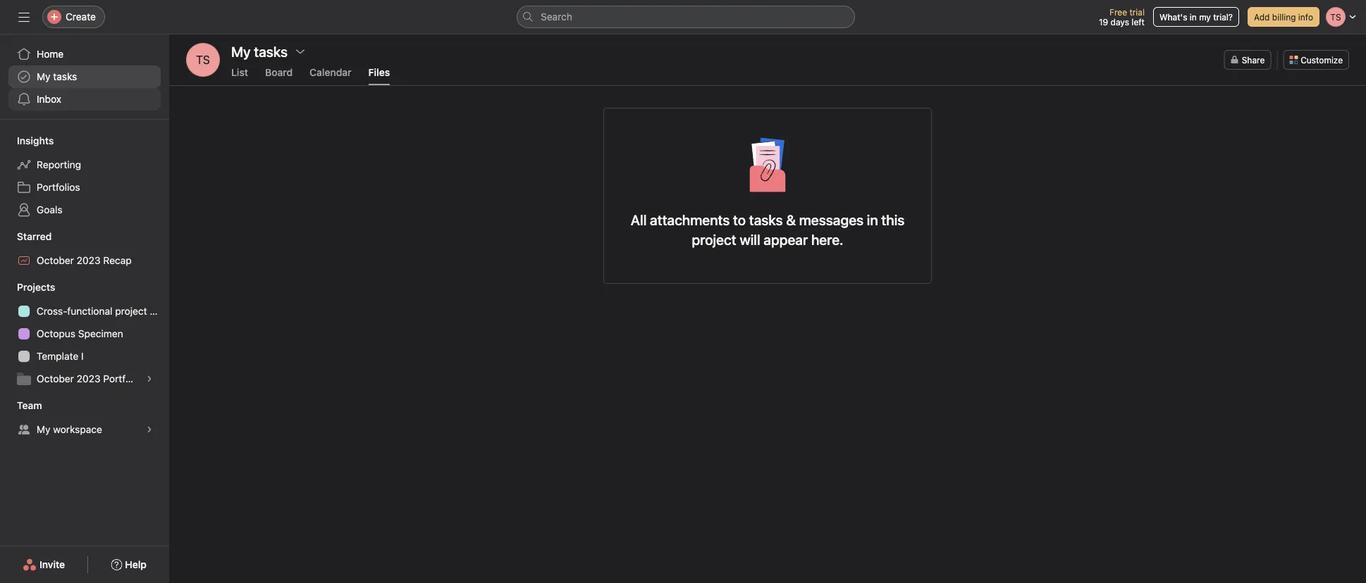 Task type: describe. For each thing, give the bounding box(es) containing it.
all attachments to tasks & messages in this project will appear here.
[[631, 212, 905, 248]]

2023 for recap
[[77, 255, 101, 267]]

october 2023 recap link
[[8, 250, 161, 272]]

goals link
[[8, 199, 161, 221]]

starred element
[[0, 224, 169, 275]]

messages
[[799, 212, 864, 228]]

search button
[[517, 6, 855, 28]]

board
[[265, 67, 293, 78]]

attachments
[[650, 212, 730, 228]]

october for october 2023 portfolio
[[37, 373, 74, 385]]

starred button
[[0, 230, 52, 244]]

projects
[[17, 282, 55, 293]]

customize button
[[1283, 50, 1350, 70]]

specimen
[[78, 328, 123, 340]]

what's
[[1160, 12, 1188, 22]]

add billing info button
[[1248, 7, 1320, 27]]

in inside button
[[1190, 12, 1197, 22]]

inbox link
[[8, 88, 161, 111]]

cross-
[[37, 306, 67, 317]]

my workspace link
[[8, 419, 161, 441]]

all
[[631, 212, 647, 228]]

reporting link
[[8, 154, 161, 176]]

team
[[17, 400, 42, 412]]

my tasks
[[37, 71, 77, 82]]

cross-functional project plan
[[37, 306, 169, 317]]

invite
[[40, 559, 65, 571]]

global element
[[0, 35, 169, 119]]

share button
[[1224, 50, 1271, 70]]

appear here.
[[764, 231, 844, 248]]

projects element
[[0, 275, 169, 393]]

my workspace
[[37, 424, 102, 436]]

project inside all attachments to tasks & messages in this project will appear here.
[[692, 231, 737, 248]]

0 horizontal spatial project
[[115, 306, 147, 317]]

search
[[541, 11, 572, 23]]

add
[[1254, 12, 1270, 22]]

october 2023 portfolio
[[37, 373, 142, 385]]

template i link
[[8, 345, 161, 368]]

team button
[[0, 399, 42, 413]]

calendar link
[[310, 67, 352, 85]]

inbox
[[37, 93, 61, 105]]

octopus specimen link
[[8, 323, 161, 345]]

add billing info
[[1254, 12, 1314, 22]]

portfolio
[[103, 373, 142, 385]]

home
[[37, 48, 64, 60]]

projects button
[[0, 281, 55, 295]]

october for october 2023 recap
[[37, 255, 74, 267]]

trial?
[[1214, 12, 1233, 22]]

october 2023 portfolio link
[[8, 368, 161, 391]]

hide sidebar image
[[18, 11, 30, 23]]

files link
[[369, 67, 390, 85]]

my for my workspace
[[37, 424, 50, 436]]

i
[[81, 351, 84, 362]]

create button
[[42, 6, 105, 28]]

my for my tasks
[[37, 71, 50, 82]]

tasks inside all attachments to tasks & messages in this project will appear here.
[[749, 212, 783, 228]]



Task type: locate. For each thing, give the bounding box(es) containing it.
workspace
[[53, 424, 102, 436]]

calendar
[[310, 67, 352, 78]]

create
[[66, 11, 96, 23]]

recap
[[103, 255, 132, 267]]

customize
[[1301, 55, 1343, 65]]

2023 inside projects element
[[77, 373, 101, 385]]

see details, my workspace image
[[145, 426, 154, 434]]

1 my from the top
[[37, 71, 50, 82]]

my tasks
[[231, 43, 288, 60]]

1 vertical spatial 2023
[[77, 373, 101, 385]]

octopus
[[37, 328, 75, 340]]

see details, october 2023 portfolio image
[[145, 375, 154, 384]]

functional
[[67, 306, 112, 317]]

1 vertical spatial in
[[867, 212, 878, 228]]

free
[[1110, 7, 1127, 17]]

teams element
[[0, 393, 169, 444]]

insights element
[[0, 128, 169, 224]]

1 vertical spatial project
[[115, 306, 147, 317]]

info
[[1299, 12, 1314, 22]]

template
[[37, 351, 78, 362]]

what's in my trial? button
[[1153, 7, 1239, 27]]

2023
[[77, 255, 101, 267], [77, 373, 101, 385]]

left
[[1132, 17, 1145, 27]]

tasks
[[53, 71, 77, 82], [749, 212, 783, 228]]

1 vertical spatial october
[[37, 373, 74, 385]]

1 vertical spatial tasks
[[749, 212, 783, 228]]

my
[[1199, 12, 1211, 22]]

0 vertical spatial in
[[1190, 12, 1197, 22]]

free trial 19 days left
[[1099, 7, 1145, 27]]

19
[[1099, 17, 1109, 27]]

october
[[37, 255, 74, 267], [37, 373, 74, 385]]

share
[[1242, 55, 1265, 65]]

in left my
[[1190, 12, 1197, 22]]

insights
[[17, 135, 54, 147]]

in inside all attachments to tasks & messages in this project will appear here.
[[867, 212, 878, 228]]

1 vertical spatial my
[[37, 424, 50, 436]]

2023 inside starred element
[[77, 255, 101, 267]]

files
[[369, 67, 390, 78]]

1 october from the top
[[37, 255, 74, 267]]

trial
[[1130, 7, 1145, 17]]

days
[[1111, 17, 1130, 27]]

will
[[740, 231, 760, 248]]

october inside projects element
[[37, 373, 74, 385]]

1 horizontal spatial tasks
[[749, 212, 783, 228]]

1 horizontal spatial in
[[1190, 12, 1197, 22]]

0 horizontal spatial tasks
[[53, 71, 77, 82]]

my down "team"
[[37, 424, 50, 436]]

0 vertical spatial 2023
[[77, 255, 101, 267]]

1 horizontal spatial project
[[692, 231, 737, 248]]

ts
[[196, 53, 210, 67]]

0 vertical spatial october
[[37, 255, 74, 267]]

my tasks link
[[8, 66, 161, 88]]

in
[[1190, 12, 1197, 22], [867, 212, 878, 228]]

2023 left recap
[[77, 255, 101, 267]]

1 2023 from the top
[[77, 255, 101, 267]]

home link
[[8, 43, 161, 66]]

octopus specimen
[[37, 328, 123, 340]]

board link
[[265, 67, 293, 85]]

project down 'attachments' at the top of page
[[692, 231, 737, 248]]

help
[[125, 559, 147, 571]]

list
[[231, 67, 248, 78]]

to
[[733, 212, 746, 228]]

portfolios link
[[8, 176, 161, 199]]

0 vertical spatial project
[[692, 231, 737, 248]]

2 my from the top
[[37, 424, 50, 436]]

plan
[[150, 306, 169, 317]]

0 vertical spatial my
[[37, 71, 50, 82]]

template i
[[37, 351, 84, 362]]

project
[[692, 231, 737, 248], [115, 306, 147, 317]]

my inside teams element
[[37, 424, 50, 436]]

search list box
[[517, 6, 855, 28]]

october down starred
[[37, 255, 74, 267]]

billing
[[1273, 12, 1296, 22]]

october inside starred element
[[37, 255, 74, 267]]

october down template
[[37, 373, 74, 385]]

tasks left & on the top right
[[749, 212, 783, 228]]

2023 down template i link on the left of the page
[[77, 373, 101, 385]]

2023 for portfolio
[[77, 373, 101, 385]]

invite button
[[13, 553, 74, 578]]

reporting
[[37, 159, 81, 171]]

what's in my trial?
[[1160, 12, 1233, 22]]

portfolios
[[37, 182, 80, 193]]

tasks down home
[[53, 71, 77, 82]]

ts button
[[186, 43, 220, 77]]

my up inbox
[[37, 71, 50, 82]]

0 horizontal spatial in
[[867, 212, 878, 228]]

in left this
[[867, 212, 878, 228]]

this
[[882, 212, 905, 228]]

&
[[786, 212, 796, 228]]

2 october from the top
[[37, 373, 74, 385]]

cross-functional project plan link
[[8, 300, 169, 323]]

help button
[[102, 553, 156, 578]]

2 2023 from the top
[[77, 373, 101, 385]]

list link
[[231, 67, 248, 85]]

insights button
[[0, 134, 54, 148]]

october 2023 recap
[[37, 255, 132, 267]]

my
[[37, 71, 50, 82], [37, 424, 50, 436]]

starred
[[17, 231, 52, 243]]

goals
[[37, 204, 62, 216]]

my inside "link"
[[37, 71, 50, 82]]

project left plan on the bottom
[[115, 306, 147, 317]]

0 vertical spatial tasks
[[53, 71, 77, 82]]

tasks inside "link"
[[53, 71, 77, 82]]

show options image
[[295, 46, 306, 57]]



Task type: vqa. For each thing, say whether or not it's contained in the screenshot.
the first
no



